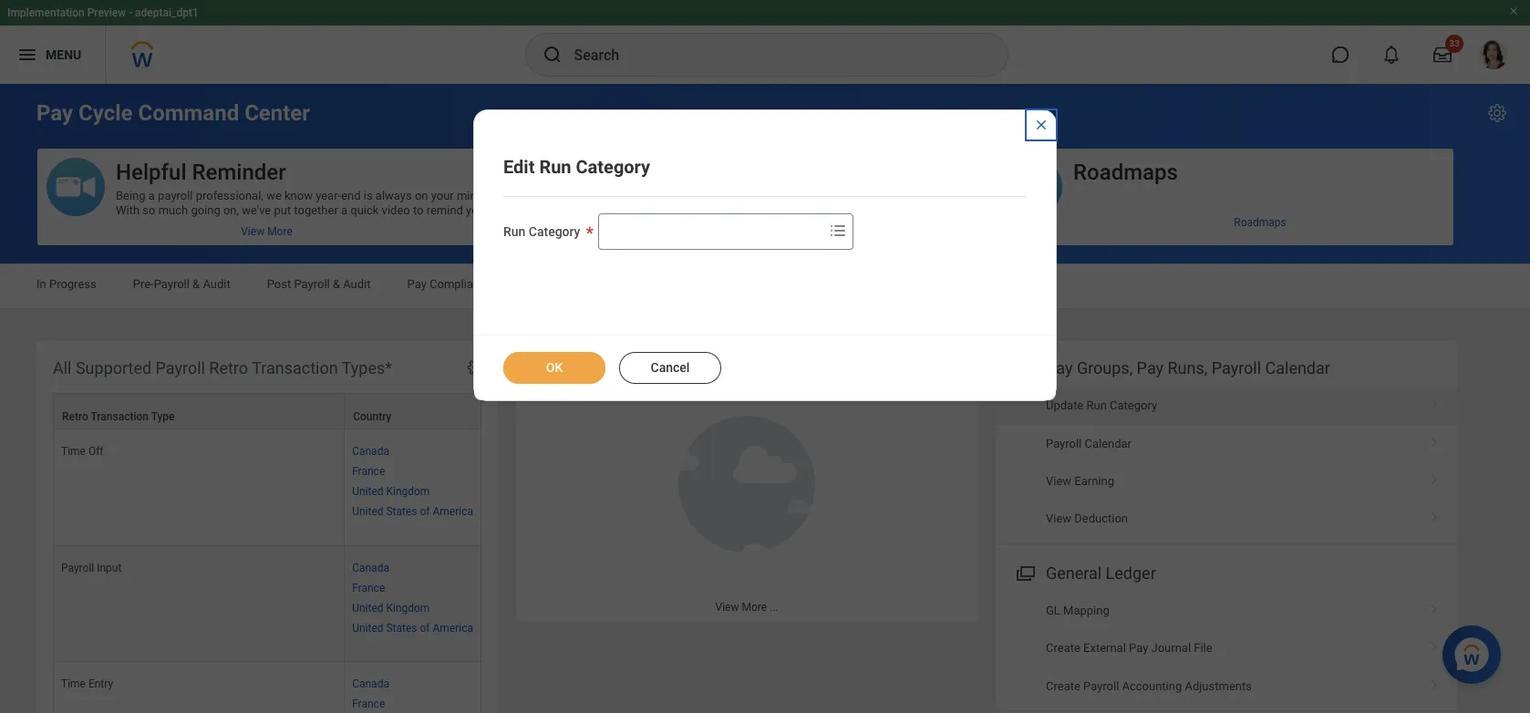 Task type: vqa. For each thing, say whether or not it's contained in the screenshot.
bottommost TO
yes



Task type: describe. For each thing, give the bounding box(es) containing it.
with
[[116, 203, 140, 217]]

we
[[266, 189, 282, 202]]

america for payroll input
[[433, 622, 473, 635]]

1 horizontal spatial calendar
[[1265, 358, 1331, 378]]

view more ... link
[[516, 592, 978, 622]]

retro transaction type button
[[54, 394, 344, 429]]

chevron right image for update run category
[[1423, 392, 1446, 410]]

entry
[[88, 678, 113, 690]]

chevron right image for gl mapping
[[1423, 597, 1446, 615]]

run for update
[[1087, 399, 1107, 412]]

update run category
[[1046, 399, 1157, 412]]

united states of america link for payroll input
[[352, 618, 473, 635]]

updates for payroll compliance updates
[[789, 160, 870, 185]]

1 united from the top
[[352, 485, 383, 498]]

united states of america link for time off
[[352, 502, 473, 518]]

roadmaps inside button
[[1073, 160, 1178, 185]]

row containing payroll input
[[53, 546, 482, 662]]

pay cycle command center
[[36, 100, 310, 126]]

video
[[382, 203, 410, 217]]

create for create external pay journal file
[[1046, 641, 1081, 655]]

update run category list item
[[996, 387, 1457, 425]]

payroll input
[[61, 561, 122, 574]]

close view compensation review calculation table image
[[1034, 118, 1049, 132]]

cycle for events
[[564, 358, 603, 378]]

types*
[[342, 358, 392, 378]]

1 horizontal spatial a
[[341, 203, 348, 217]]

0 horizontal spatial a
[[148, 189, 155, 202]]

view deduction link
[[996, 500, 1457, 538]]

compliance for pay
[[430, 277, 492, 291]]

payroll up update run category list item
[[1212, 358, 1261, 378]]

the
[[595, 189, 615, 202]]

deduction
[[1075, 512, 1128, 526]]

input
[[97, 561, 122, 574]]

found
[[875, 189, 905, 202]]

in
[[36, 277, 46, 291]]

france link for input
[[352, 578, 385, 594]]

mind.
[[457, 189, 486, 202]]

gl mapping link
[[996, 592, 1457, 630]]

canada for time entry
[[352, 678, 389, 690]]

payroll for helpful
[[158, 189, 193, 202]]

states for off
[[386, 506, 417, 518]]

cancel button
[[619, 352, 721, 384]]

implementation preview -   adeptai_dpt1 banner
[[0, 0, 1530, 84]]

you
[[466, 203, 485, 217]]

remind
[[427, 203, 463, 217]]

chevron right image for view earning
[[1423, 468, 1446, 486]]

country
[[353, 410, 392, 423]]

chevron right image inside payroll calendar link
[[1423, 430, 1446, 448]]

much
[[158, 203, 188, 217]]

off
[[88, 445, 104, 458]]

canada link for time entry
[[352, 674, 389, 690]]

pay cycle events awaiting action element
[[516, 341, 978, 622]]

create payroll accounting adjustments link
[[996, 667, 1457, 705]]

compliance
[[688, 189, 749, 202]]

pay groups, pay runs, payroll calendar
[[1046, 358, 1331, 378]]

create payroll accounting adjustments
[[1046, 679, 1252, 693]]

0 vertical spatial transaction
[[252, 358, 338, 378]]

year-
[[316, 189, 341, 202]]

row containing time off
[[53, 430, 482, 546]]

update
[[1046, 399, 1084, 412]]

ok button
[[503, 352, 606, 384]]

updates
[[752, 189, 795, 202]]

...
[[770, 601, 778, 614]]

items selected list for time entry
[[352, 674, 473, 713]]

payroll calendar link
[[996, 425, 1457, 462]]

of inside being a payroll professional, we know year-end is always on your mind. with so much going on, we've put together a quick video to remind you of some important concepts to help keep your stress down!
[[116, 218, 127, 232]]

roadmaps button
[[995, 149, 1454, 218]]

cancel
[[651, 360, 690, 375]]

below!
[[635, 203, 670, 217]]

chevron right image for adjustments
[[1423, 673, 1446, 691]]

pre-payroll & audit
[[133, 277, 230, 291]]

updates for pay compliance updates
[[495, 277, 539, 291]]

so
[[143, 203, 155, 217]]

payroll left input
[[61, 561, 94, 574]]

the
[[595, 203, 611, 217]]

important
[[162, 218, 214, 232]]

together
[[294, 203, 338, 217]]

1 horizontal spatial retro
[[209, 358, 248, 378]]

kingdom for payroll input
[[386, 602, 430, 614]]

quick
[[350, 203, 379, 217]]

united states of america for payroll input
[[352, 622, 473, 635]]

& for post payroll & audit
[[333, 277, 340, 291]]

clicking
[[923, 189, 964, 202]]

configure this page image
[[1487, 102, 1508, 124]]

canada for time off
[[352, 445, 389, 458]]

of for input
[[420, 622, 430, 635]]

always inside the "the latest payroll compliance updates can always be found by clicking the link below!"
[[820, 189, 856, 202]]

pay for pay cycle command center
[[36, 100, 73, 126]]

on,
[[223, 203, 239, 217]]

pay for pay groups, pay runs, payroll calendar
[[1046, 358, 1073, 378]]

end
[[341, 189, 361, 202]]

adjustments
[[1185, 679, 1252, 693]]

1 vertical spatial your
[[335, 218, 358, 232]]

by
[[908, 189, 921, 202]]

all supported payroll retro transaction types* element
[[36, 341, 498, 713]]

pay inside create external pay journal file link
[[1129, 641, 1148, 655]]

awaiting
[[660, 358, 723, 378]]

kingdom for time off
[[386, 485, 430, 498]]

earning
[[1075, 474, 1114, 488]]

groups,
[[1077, 358, 1133, 378]]

help
[[282, 218, 304, 232]]

stress
[[361, 218, 393, 232]]

united kingdom for time off
[[352, 485, 430, 498]]

external
[[1083, 641, 1126, 655]]

ok
[[546, 360, 563, 375]]

pay cycle events awaiting action
[[533, 358, 774, 378]]

view deduction
[[1046, 512, 1128, 526]]

we've
[[242, 203, 271, 217]]

view more ...
[[715, 601, 778, 614]]

view for view more ...
[[715, 601, 739, 614]]

type
[[151, 410, 175, 423]]

states for input
[[386, 622, 417, 635]]

payroll up retro transaction type popup button
[[156, 358, 205, 378]]

being
[[116, 189, 146, 202]]

run for edit
[[539, 156, 571, 178]]

time for time entry
[[61, 678, 86, 690]]

inbox large image
[[1434, 46, 1452, 64]]

time for time off
[[61, 445, 86, 458]]

post payroll & audit
[[267, 277, 371, 291]]

time entry
[[61, 678, 113, 690]]

1 horizontal spatial your
[[431, 189, 454, 202]]

4 united from the top
[[352, 622, 383, 635]]

command
[[138, 100, 239, 126]]

1 vertical spatial run
[[503, 224, 526, 239]]

payroll compliance updates
[[595, 160, 870, 185]]

keep
[[307, 218, 332, 232]]

action
[[727, 358, 774, 378]]

view earning link
[[996, 462, 1457, 500]]

create external pay journal file
[[1046, 641, 1213, 655]]



Task type: locate. For each thing, give the bounding box(es) containing it.
in progress
[[36, 277, 96, 291]]

2 vertical spatial canada link
[[352, 674, 389, 690]]

1 vertical spatial transaction
[[91, 410, 149, 423]]

0 horizontal spatial updates
[[495, 277, 539, 291]]

1 kingdom from the top
[[386, 485, 430, 498]]

a up so
[[148, 189, 155, 202]]

implementation
[[7, 6, 85, 19]]

tab
[[575, 264, 698, 308]]

1 vertical spatial roadmaps
[[1234, 216, 1287, 228]]

tab list containing in progress
[[18, 264, 1512, 308]]

canada link for time off
[[352, 442, 389, 458]]

create down gl
[[1046, 641, 1081, 655]]

2 vertical spatial of
[[420, 622, 430, 635]]

canada for payroll input
[[352, 561, 389, 574]]

1 vertical spatial items selected list
[[352, 558, 473, 650]]

1 items selected list from the top
[[352, 442, 473, 534]]

2 horizontal spatial run
[[1087, 399, 1107, 412]]

0 vertical spatial of
[[116, 218, 127, 232]]

france link
[[352, 462, 385, 478], [352, 578, 385, 594], [352, 694, 385, 710]]

professional,
[[196, 189, 263, 202]]

1 horizontal spatial updates
[[789, 160, 870, 185]]

time left entry
[[61, 678, 86, 690]]

audit down stress
[[343, 277, 371, 291]]

items selected list for payroll input
[[352, 558, 473, 650]]

2 list from the top
[[996, 592, 1457, 705]]

chevron right image for view deduction
[[1423, 506, 1446, 524]]

audit for pre-payroll & audit
[[203, 277, 230, 291]]

france for payroll input
[[352, 581, 385, 594]]

1 horizontal spatial to
[[413, 203, 424, 217]]

chevron right image inside view deduction link
[[1423, 506, 1446, 524]]

1 horizontal spatial &
[[333, 277, 340, 291]]

&
[[193, 277, 200, 291], [333, 277, 340, 291]]

1 france from the top
[[352, 465, 385, 478]]

runs,
[[1168, 358, 1208, 378]]

create external pay journal file link
[[996, 630, 1457, 667]]

0 vertical spatial create
[[1046, 641, 1081, 655]]

mapping
[[1063, 604, 1110, 617]]

calendar up update run category link at the right
[[1265, 358, 1331, 378]]

view inside 'link'
[[715, 601, 739, 614]]

payroll right post on the top of the page
[[294, 277, 330, 291]]

0 horizontal spatial transaction
[[91, 410, 149, 423]]

france link for off
[[352, 462, 385, 478]]

2 row from the top
[[53, 430, 482, 546]]

1 vertical spatial retro
[[62, 410, 88, 423]]

2 always from the left
[[820, 189, 856, 202]]

category down 'groups,'
[[1110, 399, 1157, 412]]

cycle for command
[[78, 100, 133, 126]]

0 horizontal spatial always
[[376, 189, 412, 202]]

1 france link from the top
[[352, 462, 385, 478]]

to down the put at the top left
[[268, 218, 279, 232]]

always
[[376, 189, 412, 202], [820, 189, 856, 202]]

to
[[413, 203, 424, 217], [268, 218, 279, 232]]

3 france from the top
[[352, 698, 385, 710]]

0 horizontal spatial roadmaps
[[1073, 160, 1178, 185]]

row containing time entry
[[53, 662, 482, 713]]

chevron right image inside create external pay journal file link
[[1423, 635, 1446, 653]]

view left deduction
[[1046, 512, 1072, 526]]

center
[[245, 100, 310, 126]]

0 horizontal spatial cycle
[[78, 100, 133, 126]]

roadmaps
[[1073, 160, 1178, 185], [1234, 216, 1287, 228]]

0 vertical spatial kingdom
[[386, 485, 430, 498]]

pay for pay compliance updates
[[407, 277, 427, 291]]

list
[[996, 387, 1457, 538], [996, 592, 1457, 705]]

events
[[607, 358, 656, 378]]

0 horizontal spatial run
[[503, 224, 526, 239]]

0 vertical spatial time
[[61, 445, 86, 458]]

0 horizontal spatial calendar
[[1085, 436, 1132, 450]]

3 united from the top
[[352, 602, 383, 614]]

put
[[274, 203, 291, 217]]

transaction up off
[[91, 410, 149, 423]]

retro up time off
[[62, 410, 88, 423]]

1 horizontal spatial payroll
[[650, 189, 685, 202]]

0 vertical spatial calendar
[[1265, 358, 1331, 378]]

0 vertical spatial view
[[1046, 474, 1072, 488]]

list containing gl mapping
[[996, 592, 1457, 705]]

united kingdom link for payroll input
[[352, 598, 430, 614]]

category inside list item
[[1110, 399, 1157, 412]]

0 vertical spatial chevron right image
[[1423, 430, 1446, 448]]

time off
[[61, 445, 104, 458]]

cycle
[[78, 100, 133, 126], [564, 358, 603, 378]]

2 united kingdom link from the top
[[352, 598, 430, 614]]

pay compliance updates
[[407, 277, 539, 291]]

post
[[267, 277, 291, 291]]

create down create external pay journal file
[[1046, 679, 1081, 693]]

0 vertical spatial your
[[431, 189, 454, 202]]

adeptai_dpt1
[[135, 6, 199, 19]]

implementation preview -   adeptai_dpt1
[[7, 6, 199, 19]]

2 france link from the top
[[352, 578, 385, 594]]

chevron right image
[[1423, 392, 1446, 410], [1423, 468, 1446, 486], [1423, 506, 1446, 524], [1423, 597, 1446, 615]]

your down quick
[[335, 218, 358, 232]]

0 vertical spatial roadmaps
[[1073, 160, 1178, 185]]

cycle right ok
[[564, 358, 603, 378]]

1 vertical spatial france link
[[352, 578, 385, 594]]

1 vertical spatial canada
[[352, 561, 389, 574]]

& for pre-payroll & audit
[[193, 277, 200, 291]]

& right post on the top of the page
[[333, 277, 340, 291]]

1 united states of america from the top
[[352, 506, 473, 518]]

0 horizontal spatial &
[[193, 277, 200, 291]]

time left off
[[61, 445, 86, 458]]

run category
[[503, 224, 580, 239]]

4 chevron right image from the top
[[1423, 597, 1446, 615]]

on
[[415, 189, 428, 202]]

pay inside pay cycle events awaiting action element
[[533, 358, 559, 378]]

2 vertical spatial category
[[1110, 399, 1157, 412]]

3 canada from the top
[[352, 678, 389, 690]]

2 chevron right image from the top
[[1423, 635, 1446, 653]]

tab list
[[18, 264, 1512, 308]]

1 audit from the left
[[203, 277, 230, 291]]

update run category link
[[996, 387, 1457, 425]]

payroll down update
[[1046, 436, 1082, 450]]

2 vertical spatial items selected list
[[352, 674, 473, 713]]

1 always from the left
[[376, 189, 412, 202]]

journal
[[1151, 641, 1191, 655]]

more
[[742, 601, 767, 614]]

2 vertical spatial canada
[[352, 678, 389, 690]]

file
[[1194, 641, 1213, 655]]

0 horizontal spatial retro
[[62, 410, 88, 423]]

3 row from the top
[[53, 546, 482, 662]]

audit for post payroll & audit
[[343, 277, 371, 291]]

1 vertical spatial canada link
[[352, 558, 389, 574]]

1 row from the top
[[53, 393, 482, 430]]

2 kingdom from the top
[[386, 602, 430, 614]]

0 vertical spatial to
[[413, 203, 424, 217]]

2 & from the left
[[333, 277, 340, 291]]

united kingdom for payroll input
[[352, 602, 430, 614]]

2 canada from the top
[[352, 561, 389, 574]]

1 vertical spatial france
[[352, 581, 385, 594]]

3 items selected list from the top
[[352, 674, 473, 713]]

Run Category field
[[600, 215, 824, 248]]

chevron right image
[[1423, 430, 1446, 448], [1423, 635, 1446, 653], [1423, 673, 1446, 691]]

preview
[[87, 6, 126, 19]]

2 chevron right image from the top
[[1423, 468, 1446, 486]]

1 vertical spatial category
[[529, 224, 580, 239]]

chevron right image inside update run category link
[[1423, 392, 1446, 410]]

compliance down you
[[430, 277, 492, 291]]

1 canada link from the top
[[352, 442, 389, 458]]

2 vertical spatial view
[[715, 601, 739, 614]]

france for time entry
[[352, 698, 385, 710]]

run right edit
[[539, 156, 571, 178]]

1 create from the top
[[1046, 641, 1081, 655]]

1 vertical spatial compliance
[[430, 277, 492, 291]]

run down edit
[[503, 224, 526, 239]]

a down the "end"
[[341, 203, 348, 217]]

canada link
[[352, 442, 389, 458], [352, 558, 389, 574], [352, 674, 389, 690]]

1 vertical spatial to
[[268, 218, 279, 232]]

link
[[614, 203, 633, 217]]

2 states from the top
[[386, 622, 417, 635]]

2 create from the top
[[1046, 679, 1081, 693]]

france for time off
[[352, 465, 385, 478]]

1 horizontal spatial cycle
[[564, 358, 603, 378]]

view earning
[[1046, 474, 1114, 488]]

0 vertical spatial united kingdom link
[[352, 482, 430, 498]]

1 states from the top
[[386, 506, 417, 518]]

1 chevron right image from the top
[[1423, 392, 1446, 410]]

0 horizontal spatial your
[[335, 218, 358, 232]]

always left be
[[820, 189, 856, 202]]

1 vertical spatial cycle
[[564, 358, 603, 378]]

2 items selected list from the top
[[352, 558, 473, 650]]

updates up the can
[[789, 160, 870, 185]]

2 vertical spatial france link
[[352, 694, 385, 710]]

2 united from the top
[[352, 506, 383, 518]]

2 canada link from the top
[[352, 558, 389, 574]]

create
[[1046, 641, 1081, 655], [1046, 679, 1081, 693]]

1 vertical spatial of
[[420, 506, 430, 518]]

category up the
[[576, 156, 650, 178]]

0 vertical spatial states
[[386, 506, 417, 518]]

0 vertical spatial france
[[352, 465, 385, 478]]

2 america from the top
[[433, 622, 473, 635]]

being a payroll professional, we know year-end is always on your mind. with so much going on, we've put together a quick video to remind you of some important concepts to help keep your stress down!
[[116, 189, 486, 232]]

4 row from the top
[[53, 662, 482, 713]]

down!
[[396, 218, 428, 232]]

1 united states of america link from the top
[[352, 502, 473, 518]]

0 vertical spatial united states of america link
[[352, 502, 473, 518]]

be
[[859, 189, 872, 202]]

retro transaction type
[[62, 410, 175, 423]]

0 vertical spatial united states of america
[[352, 506, 473, 518]]

united kingdom link for time off
[[352, 482, 430, 498]]

0 vertical spatial canada link
[[352, 442, 389, 458]]

united kingdom
[[352, 485, 430, 498], [352, 602, 430, 614]]

0 vertical spatial france link
[[352, 462, 385, 478]]

1 vertical spatial chevron right image
[[1423, 635, 1446, 653]]

compliance
[[667, 160, 784, 185], [430, 277, 492, 291]]

3 chevron right image from the top
[[1423, 506, 1446, 524]]

1 united kingdom link from the top
[[352, 482, 430, 498]]

0 vertical spatial retro
[[209, 358, 248, 378]]

edit run category dialog
[[473, 109, 1057, 401]]

1 vertical spatial united states of america link
[[352, 618, 473, 635]]

calendar down update run category
[[1085, 436, 1132, 450]]

your up remind
[[431, 189, 454, 202]]

row containing retro transaction type
[[53, 393, 482, 430]]

payroll inside the "the latest payroll compliance updates can always be found by clicking the link below!"
[[650, 189, 685, 202]]

category for update run category
[[1110, 399, 1157, 412]]

ledger
[[1106, 563, 1156, 583]]

2 time from the top
[[61, 678, 86, 690]]

1 vertical spatial united kingdom link
[[352, 598, 430, 614]]

1 vertical spatial united states of america
[[352, 622, 473, 635]]

payroll up below! in the top left of the page
[[650, 189, 685, 202]]

compliance up compliance
[[667, 160, 784, 185]]

0 vertical spatial list
[[996, 387, 1457, 538]]

some
[[130, 218, 159, 232]]

1 horizontal spatial roadmaps
[[1234, 216, 1287, 228]]

latest
[[617, 189, 647, 202]]

2 france from the top
[[352, 581, 385, 594]]

pay
[[36, 100, 73, 126], [407, 277, 427, 291], [533, 358, 559, 378], [1046, 358, 1073, 378], [1137, 358, 1164, 378], [1129, 641, 1148, 655]]

helpful reminder
[[116, 160, 286, 185]]

items selected list
[[352, 442, 473, 534], [352, 558, 473, 650], [352, 674, 473, 713]]

2 united states of america link from the top
[[352, 618, 473, 635]]

search image
[[541, 44, 563, 66]]

chevron right image inside view earning link
[[1423, 468, 1446, 486]]

of
[[116, 218, 127, 232], [420, 506, 430, 518], [420, 622, 430, 635]]

2 united kingdom from the top
[[352, 602, 430, 614]]

payroll down "external"
[[1083, 679, 1119, 693]]

profile logan mcneil element
[[1468, 35, 1519, 75]]

1 vertical spatial america
[[433, 622, 473, 635]]

1 vertical spatial view
[[1046, 512, 1072, 526]]

1 list from the top
[[996, 387, 1457, 538]]

0 vertical spatial canada
[[352, 445, 389, 458]]

1 & from the left
[[193, 277, 200, 291]]

1 horizontal spatial run
[[539, 156, 571, 178]]

accounting
[[1122, 679, 1182, 693]]

payroll up latest
[[595, 160, 662, 185]]

general ledger
[[1046, 563, 1156, 583]]

canada
[[352, 445, 389, 458], [352, 561, 389, 574], [352, 678, 389, 690]]

general
[[1046, 563, 1102, 583]]

the latest payroll compliance updates can always be found by clicking the link below!
[[595, 189, 964, 217]]

updates down run category
[[495, 277, 539, 291]]

main content containing pay cycle command center
[[0, 84, 1530, 713]]

canada link for payroll input
[[352, 558, 389, 574]]

payroll for payroll
[[650, 189, 685, 202]]

1 time from the top
[[61, 445, 86, 458]]

1 america from the top
[[433, 506, 473, 518]]

supported
[[76, 358, 151, 378]]

0 horizontal spatial to
[[268, 218, 279, 232]]

retro up retro transaction type popup button
[[209, 358, 248, 378]]

updates
[[789, 160, 870, 185], [495, 277, 539, 291]]

& right pre- on the top left of the page
[[193, 277, 200, 291]]

category for edit run category
[[576, 156, 650, 178]]

0 horizontal spatial audit
[[203, 277, 230, 291]]

america for time off
[[433, 506, 473, 518]]

reminder
[[192, 160, 286, 185]]

pay for pay cycle events awaiting action
[[533, 358, 559, 378]]

transaction inside popup button
[[91, 410, 149, 423]]

roadmaps link
[[995, 208, 1454, 236]]

view left 'more'
[[715, 601, 739, 614]]

1 horizontal spatial always
[[820, 189, 856, 202]]

payroll calendar
[[1046, 436, 1132, 450]]

view for view earning
[[1046, 474, 1072, 488]]

prompts image
[[828, 220, 849, 242]]

close environment banner image
[[1508, 5, 1519, 16]]

2 payroll from the left
[[650, 189, 685, 202]]

progress
[[49, 277, 96, 291]]

chevron right image inside gl mapping link
[[1423, 597, 1446, 615]]

chevron right image for journal
[[1423, 635, 1446, 653]]

1 vertical spatial calendar
[[1085, 436, 1132, 450]]

of for off
[[420, 506, 430, 518]]

payroll
[[158, 189, 193, 202], [650, 189, 685, 202]]

all
[[53, 358, 72, 378]]

2 vertical spatial france
[[352, 698, 385, 710]]

main content
[[0, 84, 1530, 713]]

run right update
[[1087, 399, 1107, 412]]

0 vertical spatial category
[[576, 156, 650, 178]]

0 vertical spatial run
[[539, 156, 571, 178]]

tab list inside main content
[[18, 264, 1512, 308]]

payroll inside being a payroll professional, we know year-end is always on your mind. with so much going on, we've put together a quick video to remind you of some important concepts to help keep your stress down!
[[158, 189, 193, 202]]

menu group image
[[1012, 560, 1037, 584]]

1 vertical spatial updates
[[495, 277, 539, 291]]

0 vertical spatial united kingdom
[[352, 485, 430, 498]]

united states of america for time off
[[352, 506, 473, 518]]

3 chevron right image from the top
[[1423, 673, 1446, 691]]

0 vertical spatial america
[[433, 506, 473, 518]]

1 vertical spatial states
[[386, 622, 417, 635]]

1 horizontal spatial compliance
[[667, 160, 784, 185]]

notifications large image
[[1383, 46, 1401, 64]]

france link for entry
[[352, 694, 385, 710]]

category down the edit run category
[[529, 224, 580, 239]]

view for view deduction
[[1046, 512, 1072, 526]]

0 vertical spatial compliance
[[667, 160, 784, 185]]

1 horizontal spatial audit
[[343, 277, 371, 291]]

0 horizontal spatial compliance
[[430, 277, 492, 291]]

3 canada link from the top
[[352, 674, 389, 690]]

chevron right image inside create payroll accounting adjustments link
[[1423, 673, 1446, 691]]

1 vertical spatial time
[[61, 678, 86, 690]]

payroll up much
[[158, 189, 193, 202]]

helpful
[[116, 160, 187, 185]]

1 vertical spatial united kingdom
[[352, 602, 430, 614]]

2 vertical spatial run
[[1087, 399, 1107, 412]]

audit left post on the top of the page
[[203, 277, 230, 291]]

audit
[[203, 277, 230, 291], [343, 277, 371, 291]]

payroll down the important
[[154, 277, 190, 291]]

always up video
[[376, 189, 412, 202]]

0 vertical spatial items selected list
[[352, 442, 473, 534]]

edit run category
[[503, 156, 650, 178]]

1 united kingdom from the top
[[352, 485, 430, 498]]

1 vertical spatial kingdom
[[386, 602, 430, 614]]

always inside being a payroll professional, we know year-end is always on your mind. with so much going on, we've put together a quick video to remind you of some important concepts to help keep your stress down!
[[376, 189, 412, 202]]

0 vertical spatial updates
[[789, 160, 870, 185]]

2 vertical spatial chevron right image
[[1423, 673, 1446, 691]]

to down on
[[413, 203, 424, 217]]

1 vertical spatial list
[[996, 592, 1457, 705]]

row
[[53, 393, 482, 430], [53, 430, 482, 546], [53, 546, 482, 662], [53, 662, 482, 713]]

0 vertical spatial cycle
[[78, 100, 133, 126]]

1 chevron right image from the top
[[1423, 430, 1446, 448]]

retro
[[209, 358, 248, 378], [62, 410, 88, 423]]

edit
[[503, 156, 535, 178]]

know
[[285, 189, 313, 202]]

payroll
[[595, 160, 662, 185], [154, 277, 190, 291], [294, 277, 330, 291], [156, 358, 205, 378], [1212, 358, 1261, 378], [1046, 436, 1082, 450], [61, 561, 94, 574], [1083, 679, 1119, 693]]

1 horizontal spatial transaction
[[252, 358, 338, 378]]

1 canada from the top
[[352, 445, 389, 458]]

create for create payroll accounting adjustments
[[1046, 679, 1081, 693]]

0 horizontal spatial payroll
[[158, 189, 193, 202]]

view left 'earning'
[[1046, 474, 1072, 488]]

1 payroll from the left
[[158, 189, 193, 202]]

2 united states of america from the top
[[352, 622, 473, 635]]

gl mapping
[[1046, 604, 1110, 617]]

list containing update run category
[[996, 387, 1457, 538]]

category
[[576, 156, 650, 178], [529, 224, 580, 239], [1110, 399, 1157, 412]]

compliance for payroll
[[667, 160, 784, 185]]

run inside list item
[[1087, 399, 1107, 412]]

transaction
[[252, 358, 338, 378], [91, 410, 149, 423]]

items selected list for time off
[[352, 442, 473, 534]]

transaction left types*
[[252, 358, 338, 378]]

cycle up helpful
[[78, 100, 133, 126]]

1 vertical spatial create
[[1046, 679, 1081, 693]]

2 audit from the left
[[343, 277, 371, 291]]

3 france link from the top
[[352, 694, 385, 710]]

retro inside popup button
[[62, 410, 88, 423]]



